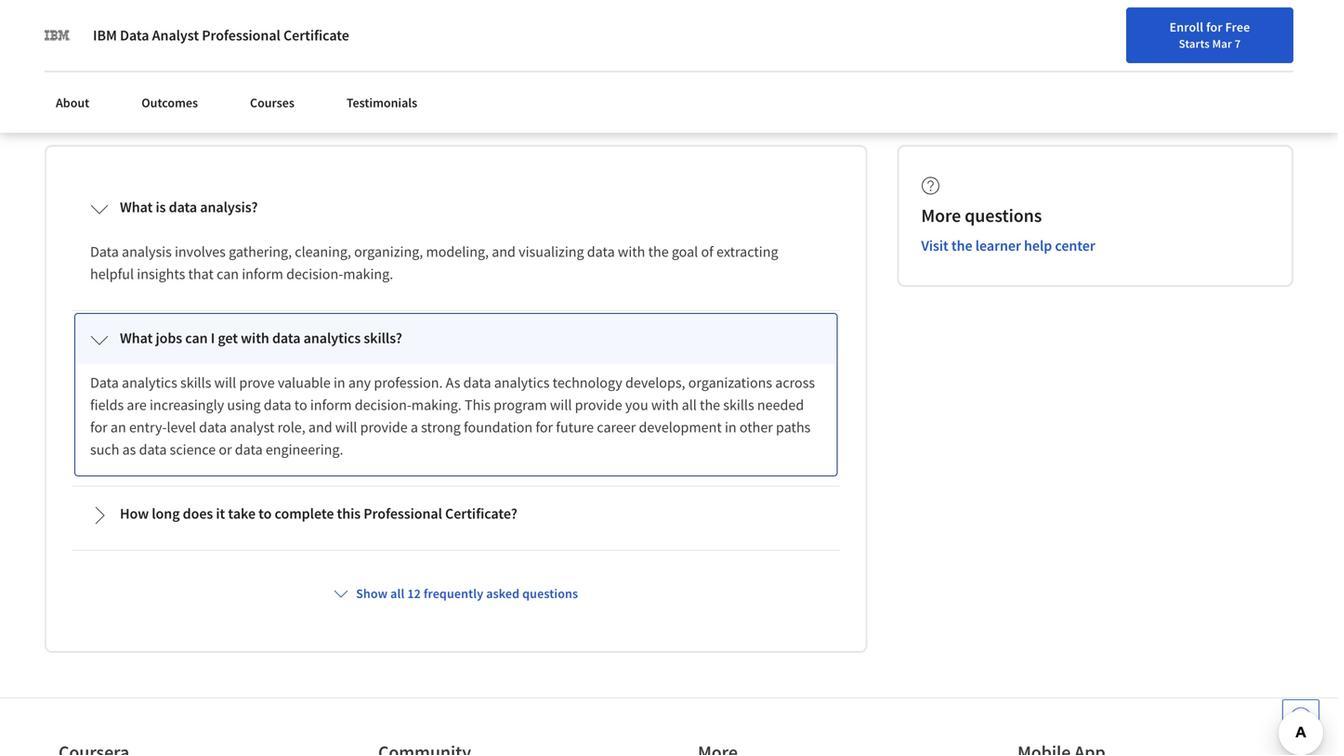 Task type: vqa. For each thing, say whether or not it's contained in the screenshot.
FROM at the top of the page
no



Task type: locate. For each thing, give the bounding box(es) containing it.
0 horizontal spatial to
[[259, 505, 272, 523]]

paths
[[776, 418, 811, 437]]

0 vertical spatial to
[[294, 396, 307, 415]]

what left is
[[120, 198, 153, 217]]

0 vertical spatial can
[[217, 265, 239, 283]]

modeling,
[[426, 243, 489, 261]]

2 vertical spatial will
[[335, 418, 357, 437]]

1 vertical spatial in
[[725, 418, 737, 437]]

1 vertical spatial to
[[259, 505, 272, 523]]

and inside data analytics skills will prove valuable in any profession. as data analytics technology develops, organizations across fields are increasingly using data to inform decision-making. this program will provide you with all the skills needed for an entry-level data analyst role, and will provide a strong foundation for future career development in other paths such as data science or data engineering.
[[309, 418, 332, 437]]

decision-
[[286, 265, 343, 283], [355, 396, 412, 415]]

can right that
[[217, 265, 239, 283]]

1 what from the top
[[120, 198, 153, 217]]

provide left a
[[360, 418, 408, 437]]

coursera image
[[22, 15, 140, 45]]

1 vertical spatial with
[[241, 329, 269, 348]]

0 vertical spatial professional
[[202, 26, 281, 45]]

1 vertical spatial making.
[[412, 396, 462, 415]]

level
[[167, 418, 196, 437]]

0 horizontal spatial provide
[[360, 418, 408, 437]]

it
[[216, 505, 225, 523]]

0 horizontal spatial all
[[391, 586, 405, 602]]

1 horizontal spatial provide
[[575, 396, 623, 415]]

data up fields
[[90, 374, 119, 392]]

data up helpful
[[90, 243, 119, 261]]

1 vertical spatial will
[[550, 396, 572, 415]]

data right is
[[169, 198, 197, 217]]

0 vertical spatial with
[[618, 243, 645, 261]]

to right take
[[259, 505, 272, 523]]

questions
[[241, 90, 349, 122], [965, 204, 1042, 227], [523, 586, 578, 602]]

valuable
[[278, 374, 331, 392]]

for up mar
[[1207, 19, 1223, 35]]

0 horizontal spatial with
[[241, 329, 269, 348]]

data for analytics
[[90, 374, 119, 392]]

all up development
[[682, 396, 697, 415]]

1 horizontal spatial and
[[492, 243, 516, 261]]

0 vertical spatial decision-
[[286, 265, 343, 283]]

inform
[[242, 265, 283, 283], [310, 396, 352, 415]]

how long does it take to complete this professional certificate?
[[120, 505, 518, 523]]

entry-
[[129, 418, 167, 437]]

to inside data analytics skills will prove valuable in any profession. as data analytics technology develops, organizations across fields are increasingly using data to inform decision-making. this program will provide you with all the skills needed for an entry-level data analyst role, and will provide a strong foundation for future career development in other paths such as data science or data engineering.
[[294, 396, 307, 415]]

2 horizontal spatial analytics
[[494, 374, 550, 392]]

decision- inside data analytics skills will prove valuable in any profession. as data analytics technology develops, organizations across fields are increasingly using data to inform decision-making. this program will provide you with all the skills needed for an entry-level data analyst role, and will provide a strong foundation for future career development in other paths such as data science or data engineering.
[[355, 396, 412, 415]]

None search field
[[265, 12, 572, 49]]

data up valuable
[[272, 329, 301, 348]]

1 vertical spatial inform
[[310, 396, 352, 415]]

will down any
[[335, 418, 357, 437]]

the down organizations at right
[[700, 396, 720, 415]]

what
[[120, 198, 153, 217], [120, 329, 153, 348]]

data analytics skills will prove valuable in any profession. as data analytics technology develops, organizations across fields are increasingly using data to inform decision-making. this program will provide you with all the skills needed for an entry-level data analyst role, and will provide a strong foundation for future career development in other paths such as data science or data engineering.
[[90, 374, 818, 459]]

for inside enroll for free starts mar 7
[[1207, 19, 1223, 35]]

can inside dropdown button
[[185, 329, 208, 348]]

0 vertical spatial skills
[[180, 374, 211, 392]]

data inside data analysis involves gathering, cleaning, organizing, modeling, and visualizing data with the goal of extracting helpful insights that can inform decision-making.
[[587, 243, 615, 261]]

1 vertical spatial and
[[309, 418, 332, 437]]

making.
[[343, 265, 393, 283], [412, 396, 462, 415]]

asked left courses link
[[170, 90, 236, 122]]

2 horizontal spatial will
[[550, 396, 572, 415]]

1 vertical spatial decision-
[[355, 396, 412, 415]]

all
[[682, 396, 697, 415], [391, 586, 405, 602]]

can
[[217, 265, 239, 283], [185, 329, 208, 348]]

and
[[492, 243, 516, 261], [309, 418, 332, 437]]

show
[[356, 586, 388, 602]]

0 vertical spatial questions
[[241, 90, 349, 122]]

are
[[127, 396, 147, 415]]

2 horizontal spatial with
[[651, 396, 679, 415]]

0 vertical spatial provide
[[575, 396, 623, 415]]

1 vertical spatial data
[[90, 243, 119, 261]]

to
[[294, 396, 307, 415], [259, 505, 272, 523]]

this
[[337, 505, 361, 523]]

inform down valuable
[[310, 396, 352, 415]]

professional inside dropdown button
[[364, 505, 442, 523]]

to down valuable
[[294, 396, 307, 415]]

1 horizontal spatial inform
[[310, 396, 352, 415]]

2 vertical spatial with
[[651, 396, 679, 415]]

for left an
[[90, 418, 108, 437]]

1 horizontal spatial to
[[294, 396, 307, 415]]

asked
[[170, 90, 236, 122], [486, 586, 520, 602]]

0 horizontal spatial asked
[[170, 90, 236, 122]]

collapsed list
[[69, 177, 843, 756]]

with inside what jobs can i get with data analytics skills? dropdown button
[[241, 329, 269, 348]]

role,
[[278, 418, 306, 437]]

with
[[618, 243, 645, 261], [241, 329, 269, 348], [651, 396, 679, 415]]

0 horizontal spatial skills
[[180, 374, 211, 392]]

making. down "organizing,"
[[343, 265, 393, 283]]

professional right analyst
[[202, 26, 281, 45]]

to inside dropdown button
[[259, 505, 272, 523]]

data
[[120, 26, 149, 45], [90, 243, 119, 261], [90, 374, 119, 392]]

1 vertical spatial can
[[185, 329, 208, 348]]

across
[[775, 374, 815, 392]]

0 horizontal spatial the
[[648, 243, 669, 261]]

analytics up "are"
[[122, 374, 177, 392]]

1 vertical spatial all
[[391, 586, 405, 602]]

you
[[625, 396, 649, 415]]

for left future
[[536, 418, 553, 437]]

data for analysis
[[90, 243, 119, 261]]

the inside more questions visit the learner help center
[[952, 237, 973, 255]]

2 horizontal spatial for
[[1207, 19, 1223, 35]]

skills down organizations at right
[[723, 396, 755, 415]]

1 horizontal spatial asked
[[486, 586, 520, 602]]

0 vertical spatial will
[[214, 374, 236, 392]]

the right the visit
[[952, 237, 973, 255]]

profession.
[[374, 374, 443, 392]]

0 vertical spatial and
[[492, 243, 516, 261]]

the inside data analytics skills will prove valuable in any profession. as data analytics technology develops, organizations across fields are increasingly using data to inform decision-making. this program will provide you with all the skills needed for an entry-level data analyst role, and will provide a strong foundation for future career development in other paths such as data science or data engineering.
[[700, 396, 720, 415]]

will
[[214, 374, 236, 392], [550, 396, 572, 415], [335, 418, 357, 437]]

prove
[[239, 374, 275, 392]]

with down develops,
[[651, 396, 679, 415]]

questions inside dropdown button
[[523, 586, 578, 602]]

1 vertical spatial asked
[[486, 586, 520, 602]]

goal
[[672, 243, 698, 261]]

inform down gathering,
[[242, 265, 283, 283]]

all inside data analytics skills will prove valuable in any profession. as data analytics technology develops, organizations across fields are increasingly using data to inform decision-making. this program will provide you with all the skills needed for an entry-level data analyst role, and will provide a strong foundation for future career development in other paths such as data science or data engineering.
[[682, 396, 697, 415]]

1 horizontal spatial will
[[335, 418, 357, 437]]

will up 'using'
[[214, 374, 236, 392]]

does
[[183, 505, 213, 523]]

involves
[[175, 243, 226, 261]]

data inside data analysis involves gathering, cleaning, organizing, modeling, and visualizing data with the goal of extracting helpful insights that can inform decision-making.
[[90, 243, 119, 261]]

making. up strong
[[412, 396, 462, 415]]

0 vertical spatial what
[[120, 198, 153, 217]]

with left goal
[[618, 243, 645, 261]]

0 vertical spatial all
[[682, 396, 697, 415]]

data analysis involves gathering, cleaning, organizing, modeling, and visualizing data with the goal of extracting helpful insights that can inform decision-making.
[[90, 243, 781, 283]]

mar
[[1213, 36, 1232, 51]]

and inside data analysis involves gathering, cleaning, organizing, modeling, and visualizing data with the goal of extracting helpful insights that can inform decision-making.
[[492, 243, 516, 261]]

menu item
[[1005, 19, 1125, 79]]

data up the role,
[[264, 396, 291, 415]]

0 horizontal spatial inform
[[242, 265, 283, 283]]

1 vertical spatial professional
[[364, 505, 442, 523]]

data right ibm
[[120, 26, 149, 45]]

decision- down cleaning,
[[286, 265, 343, 283]]

1 horizontal spatial making.
[[412, 396, 462, 415]]

professional
[[202, 26, 281, 45], [364, 505, 442, 523]]

0 horizontal spatial and
[[309, 418, 332, 437]]

can left i
[[185, 329, 208, 348]]

0 horizontal spatial can
[[185, 329, 208, 348]]

0 vertical spatial asked
[[170, 90, 236, 122]]

with right get
[[241, 329, 269, 348]]

jobs
[[156, 329, 182, 348]]

increasingly
[[150, 396, 224, 415]]

1 vertical spatial questions
[[965, 204, 1042, 227]]

will up future
[[550, 396, 572, 415]]

asked right "frequently" at the bottom left
[[486, 586, 520, 602]]

ibm image
[[45, 22, 71, 48]]

1 horizontal spatial professional
[[364, 505, 442, 523]]

courses
[[250, 94, 295, 111]]

7
[[1235, 36, 1241, 51]]

1 horizontal spatial with
[[618, 243, 645, 261]]

help
[[1024, 237, 1052, 255]]

inform inside data analysis involves gathering, cleaning, organizing, modeling, and visualizing data with the goal of extracting helpful insights that can inform decision-making.
[[242, 265, 283, 283]]

2 what from the top
[[120, 329, 153, 348]]

enroll
[[1170, 19, 1204, 35]]

analytics up program
[[494, 374, 550, 392]]

data right visualizing
[[587, 243, 615, 261]]

decision- down any
[[355, 396, 412, 415]]

engineering.
[[266, 441, 343, 459]]

all left 12
[[391, 586, 405, 602]]

professional right this
[[364, 505, 442, 523]]

in left any
[[334, 374, 345, 392]]

for
[[1207, 19, 1223, 35], [90, 418, 108, 437], [536, 418, 553, 437]]

skills up increasingly
[[180, 374, 211, 392]]

1 horizontal spatial the
[[700, 396, 720, 415]]

2 vertical spatial questions
[[523, 586, 578, 602]]

free
[[1226, 19, 1251, 35]]

0 horizontal spatial in
[[334, 374, 345, 392]]

provide down technology on the left of page
[[575, 396, 623, 415]]

strong
[[421, 418, 461, 437]]

all inside dropdown button
[[391, 586, 405, 602]]

what left jobs
[[120, 329, 153, 348]]

and up engineering.
[[309, 418, 332, 437]]

0 vertical spatial inform
[[242, 265, 283, 283]]

the left goal
[[648, 243, 669, 261]]

asked inside dropdown button
[[486, 586, 520, 602]]

0 vertical spatial making.
[[343, 265, 393, 283]]

2 horizontal spatial the
[[952, 237, 973, 255]]

1 horizontal spatial skills
[[723, 396, 755, 415]]

in left other
[[725, 418, 737, 437]]

2 horizontal spatial questions
[[965, 204, 1042, 227]]

1 horizontal spatial analytics
[[304, 329, 361, 348]]

1 vertical spatial provide
[[360, 418, 408, 437]]

such
[[90, 441, 119, 459]]

and right modeling,
[[492, 243, 516, 261]]

2 vertical spatial data
[[90, 374, 119, 392]]

data inside data analytics skills will prove valuable in any profession. as data analytics technology develops, organizations across fields are increasingly using data to inform decision-making. this program will provide you with all the skills needed for an entry-level data analyst role, and will provide a strong foundation for future career development in other paths such as data science or data engineering.
[[90, 374, 119, 392]]

analytics left skills?
[[304, 329, 361, 348]]

1 horizontal spatial questions
[[523, 586, 578, 602]]

certificate
[[283, 26, 349, 45]]

0 horizontal spatial making.
[[343, 265, 393, 283]]

develops,
[[626, 374, 686, 392]]

courses link
[[239, 84, 306, 122]]

1 vertical spatial what
[[120, 329, 153, 348]]

1 horizontal spatial decision-
[[355, 396, 412, 415]]

data down analyst
[[235, 441, 263, 459]]

data
[[169, 198, 197, 217], [587, 243, 615, 261], [272, 329, 301, 348], [464, 374, 491, 392], [264, 396, 291, 415], [199, 418, 227, 437], [139, 441, 167, 459], [235, 441, 263, 459]]

1 horizontal spatial can
[[217, 265, 239, 283]]

0 horizontal spatial decision-
[[286, 265, 343, 283]]

1 horizontal spatial all
[[682, 396, 697, 415]]

organizations
[[689, 374, 773, 392]]

ibm data analyst professional certificate
[[93, 26, 349, 45]]

making. inside data analysis involves gathering, cleaning, organizing, modeling, and visualizing data with the goal of extracting helpful insights that can inform decision-making.
[[343, 265, 393, 283]]

testimonials link
[[335, 84, 429, 122]]

starts
[[1179, 36, 1210, 51]]



Task type: describe. For each thing, give the bounding box(es) containing it.
questions inside more questions visit the learner help center
[[965, 204, 1042, 227]]

certificate?
[[445, 505, 518, 523]]

0 vertical spatial in
[[334, 374, 345, 392]]

analysis
[[122, 243, 172, 261]]

i
[[211, 329, 215, 348]]

frequently asked questions
[[45, 90, 349, 122]]

career
[[597, 418, 636, 437]]

visit the learner help center link
[[921, 237, 1096, 255]]

0 horizontal spatial will
[[214, 374, 236, 392]]

0 horizontal spatial professional
[[202, 26, 281, 45]]

0 vertical spatial data
[[120, 26, 149, 45]]

take
[[228, 505, 256, 523]]

more questions visit the learner help center
[[921, 204, 1096, 255]]

is
[[156, 198, 166, 217]]

what for what jobs can i get with data analytics skills?
[[120, 329, 153, 348]]

how long does it take to complete this professional certificate? button
[[75, 490, 837, 540]]

development
[[639, 418, 722, 437]]

what jobs can i get with data analytics skills?
[[120, 329, 402, 348]]

1 horizontal spatial for
[[536, 418, 553, 437]]

needed
[[757, 396, 804, 415]]

an
[[111, 418, 126, 437]]

as
[[446, 374, 461, 392]]

a
[[411, 418, 418, 437]]

any
[[348, 374, 371, 392]]

gathering,
[[229, 243, 292, 261]]

the inside data analysis involves gathering, cleaning, organizing, modeling, and visualizing data with the goal of extracting helpful insights that can inform decision-making.
[[648, 243, 669, 261]]

other
[[740, 418, 773, 437]]

long
[[152, 505, 180, 523]]

analytics inside dropdown button
[[304, 329, 361, 348]]

what is data analysis?
[[120, 198, 258, 217]]

outcomes
[[141, 94, 198, 111]]

program
[[494, 396, 547, 415]]

data down "entry-"
[[139, 441, 167, 459]]

what jobs can i get with data analytics skills? button
[[75, 314, 837, 364]]

foundation
[[464, 418, 533, 437]]

frequently
[[45, 90, 165, 122]]

about link
[[45, 84, 101, 122]]

future
[[556, 418, 594, 437]]

center
[[1055, 237, 1096, 255]]

help center image
[[1290, 707, 1313, 730]]

ibm
[[93, 26, 117, 45]]

organizing,
[[354, 243, 423, 261]]

0 horizontal spatial questions
[[241, 90, 349, 122]]

technology
[[553, 374, 623, 392]]

using
[[227, 396, 261, 415]]

skills?
[[364, 329, 402, 348]]

how
[[120, 505, 149, 523]]

1 horizontal spatial in
[[725, 418, 737, 437]]

frequently
[[424, 586, 484, 602]]

extracting
[[717, 243, 779, 261]]

outcomes link
[[130, 84, 209, 122]]

testimonials
[[347, 94, 417, 111]]

that
[[188, 265, 214, 283]]

0 horizontal spatial analytics
[[122, 374, 177, 392]]

analyst
[[152, 26, 199, 45]]

show all 12 frequently asked questions button
[[326, 577, 586, 611]]

enroll for free starts mar 7
[[1170, 19, 1251, 51]]

0 horizontal spatial for
[[90, 418, 108, 437]]

1 vertical spatial skills
[[723, 396, 755, 415]]

more
[[921, 204, 961, 227]]

insights
[[137, 265, 185, 283]]

complete
[[275, 505, 334, 523]]

as
[[122, 441, 136, 459]]

what is data analysis? button
[[75, 183, 837, 233]]

analyst
[[230, 418, 275, 437]]

visualizing
[[519, 243, 584, 261]]

analysis?
[[200, 198, 258, 217]]

cleaning,
[[295, 243, 351, 261]]

12
[[407, 586, 421, 602]]

data up the or
[[199, 418, 227, 437]]

science
[[170, 441, 216, 459]]

what for what is data analysis?
[[120, 198, 153, 217]]

inform inside data analytics skills will prove valuable in any profession. as data analytics technology develops, organizations across fields are increasingly using data to inform decision-making. this program will provide you with all the skills needed for an entry-level data analyst role, and will provide a strong foundation for future career development in other paths such as data science or data engineering.
[[310, 396, 352, 415]]

learner
[[976, 237, 1021, 255]]

about
[[56, 94, 89, 111]]

show all 12 frequently asked questions
[[356, 586, 578, 602]]

data up this
[[464, 374, 491, 392]]

with inside data analysis involves gathering, cleaning, organizing, modeling, and visualizing data with the goal of extracting helpful insights that can inform decision-making.
[[618, 243, 645, 261]]

with inside data analytics skills will prove valuable in any profession. as data analytics technology develops, organizations across fields are increasingly using data to inform decision-making. this program will provide you with all the skills needed for an entry-level data analyst role, and will provide a strong foundation for future career development in other paths such as data science or data engineering.
[[651, 396, 679, 415]]

decision- inside data analysis involves gathering, cleaning, organizing, modeling, and visualizing data with the goal of extracting helpful insights that can inform decision-making.
[[286, 265, 343, 283]]

can inside data analysis involves gathering, cleaning, organizing, modeling, and visualizing data with the goal of extracting helpful insights that can inform decision-making.
[[217, 265, 239, 283]]

fields
[[90, 396, 124, 415]]

this
[[465, 396, 491, 415]]

get
[[218, 329, 238, 348]]

of
[[701, 243, 714, 261]]

or
[[219, 441, 232, 459]]

visit
[[921, 237, 949, 255]]

making. inside data analytics skills will prove valuable in any profession. as data analytics technology develops, organizations across fields are increasingly using data to inform decision-making. this program will provide you with all the skills needed for an entry-level data analyst role, and will provide a strong foundation for future career development in other paths such as data science or data engineering.
[[412, 396, 462, 415]]



